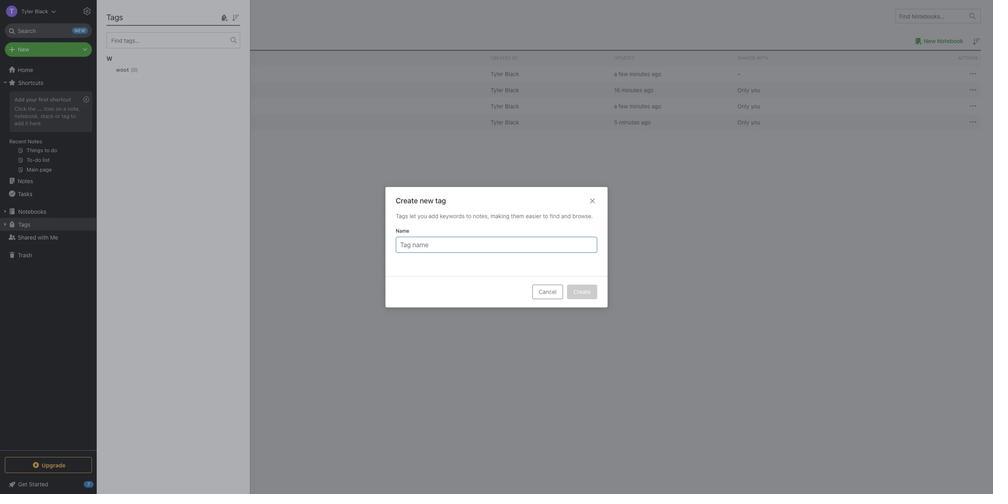 Task type: describe. For each thing, give the bounding box(es) containing it.
note,
[[68, 106, 80, 112]]

woot ( 0 )
[[116, 67, 138, 73]]

create new tag
[[396, 197, 446, 205]]

ago inside main page 'row'
[[644, 86, 654, 93]]

trash link
[[0, 249, 96, 262]]

notes inside group
[[28, 138, 42, 145]]

Name text field
[[400, 237, 594, 253]]

shared with button
[[734, 51, 858, 65]]

by
[[512, 55, 518, 60]]

to inside icon on a note, notebook, stack or tag to add it here.
[[71, 113, 76, 119]]

1 horizontal spatial notebooks
[[109, 11, 147, 21]]

tasks
[[18, 190, 32, 197]]

notebook,
[[15, 113, 39, 119]]

created by
[[491, 55, 518, 60]]

first notebook button
[[122, 69, 184, 79]]

only you for a few minutes ago
[[738, 103, 760, 109]]

first notebook row
[[109, 66, 981, 82]]

a few minutes ago for –
[[614, 70, 662, 77]]

tag inside icon on a note, notebook, stack or tag to add it here.
[[62, 113, 69, 119]]

tyler black for 'to-do list' row
[[491, 119, 519, 126]]

updated button
[[611, 51, 734, 65]]

new
[[420, 197, 434, 205]]

tags button
[[0, 218, 96, 231]]

created by button
[[488, 51, 611, 65]]

icon
[[44, 106, 54, 112]]

keywords
[[440, 213, 465, 220]]

create button
[[567, 285, 597, 299]]

a few minutes ago for only you
[[614, 103, 662, 109]]

a inside icon on a note, notebook, stack or tag to add it here.
[[63, 106, 66, 112]]

shared
[[18, 234, 36, 241]]

new button
[[5, 42, 92, 57]]

icon on a note, notebook, stack or tag to add it here.
[[15, 106, 80, 127]]

browse.
[[573, 213, 593, 220]]

ago inside 'to-do list' row
[[641, 119, 651, 126]]

expand notebooks image
[[2, 208, 8, 215]]

arrow image
[[112, 69, 122, 79]]

new for new notebook
[[924, 37, 936, 44]]

only you for 5 minutes ago
[[738, 119, 760, 126]]

notebooks link
[[0, 205, 96, 218]]

black for things to do "row"
[[505, 103, 519, 109]]

a for –
[[614, 70, 617, 77]]

row group inside notebooks element
[[109, 66, 981, 130]]

first notebook
[[133, 70, 172, 77]]

tags let you add keywords to notes, making them easier to find and browse.
[[396, 213, 593, 220]]

notebook for first notebook
[[146, 70, 172, 77]]

minutes inside 'to-do list' row
[[619, 119, 640, 126]]

title button
[[109, 51, 488, 65]]

on
[[56, 106, 62, 112]]

name
[[396, 228, 409, 234]]

settings image
[[82, 6, 92, 16]]

shortcuts
[[18, 79, 43, 86]]

actions button
[[858, 51, 981, 65]]

shared with
[[738, 55, 769, 60]]

0 vertical spatial tags
[[106, 12, 123, 22]]

few for only you
[[619, 103, 628, 109]]

ago inside things to do "row"
[[652, 103, 662, 109]]

shortcuts button
[[0, 76, 96, 89]]

minutes inside first notebook row
[[630, 70, 650, 77]]

upgrade
[[42, 462, 66, 469]]

(
[[131, 67, 133, 73]]

here.
[[30, 120, 42, 127]]

with
[[38, 234, 49, 241]]

shared with me
[[18, 234, 58, 241]]

let
[[410, 213, 416, 220]]

16 minutes ago
[[614, 86, 654, 93]]

only for a few minutes ago
[[738, 103, 750, 109]]

–
[[738, 70, 741, 77]]

you for a few minutes ago
[[751, 103, 760, 109]]

1 notebook
[[109, 37, 140, 44]]

them
[[511, 213, 524, 220]]

notebook
[[113, 37, 140, 44]]

tasks button
[[0, 187, 96, 200]]

first
[[133, 70, 145, 77]]

1 vertical spatial notebooks
[[18, 208, 46, 215]]

created
[[491, 55, 511, 60]]

only for 5 minutes ago
[[738, 119, 750, 126]]

home link
[[0, 63, 97, 76]]

create new tag image
[[219, 13, 229, 22]]

tags inside button
[[18, 221, 30, 228]]



Task type: locate. For each thing, give the bounding box(es) containing it.
few inside things to do "row"
[[619, 103, 628, 109]]

minutes right 16 in the right of the page
[[622, 86, 642, 93]]

None search field
[[10, 23, 86, 38]]

1 vertical spatial new
[[18, 46, 29, 53]]

few down the updated
[[619, 70, 628, 77]]

only inside main page 'row'
[[738, 86, 750, 93]]

notes right recent
[[28, 138, 42, 145]]

minutes
[[630, 70, 650, 77], [622, 86, 642, 93], [630, 103, 650, 109], [619, 119, 640, 126]]

add your first shortcut
[[15, 96, 71, 103]]

notes link
[[0, 175, 96, 187]]

tyler inside main page 'row'
[[491, 86, 504, 93]]

0 vertical spatial create
[[396, 197, 418, 205]]

actions
[[958, 55, 978, 60]]

0 horizontal spatial add
[[15, 120, 24, 127]]

it
[[25, 120, 28, 127]]

Find tags… text field
[[107, 35, 231, 46]]

only inside 'to-do list' row
[[738, 119, 750, 126]]

to left find
[[543, 213, 548, 220]]

create inside button
[[574, 288, 591, 295]]

create up let
[[396, 197, 418, 205]]

tyler inside 'to-do list' row
[[491, 119, 504, 126]]

notebook inside button
[[937, 37, 964, 44]]

things to do row
[[109, 98, 981, 114]]

2 horizontal spatial tags
[[396, 213, 408, 220]]

you inside main page 'row'
[[751, 86, 760, 93]]

tyler for main page 'row'
[[491, 86, 504, 93]]

trash
[[18, 252, 32, 259]]

a up 5 at the right top of the page
[[614, 103, 617, 109]]

or
[[55, 113, 60, 119]]

a few minutes ago inside things to do "row"
[[614, 103, 662, 109]]

5 minutes ago
[[614, 119, 651, 126]]

title
[[112, 55, 124, 60]]

only you inside 'to-do list' row
[[738, 119, 760, 126]]

tyler black for things to do "row"
[[491, 103, 519, 109]]

1 horizontal spatial add
[[429, 213, 439, 220]]

Search text field
[[10, 23, 86, 38]]

row group
[[109, 66, 981, 130]]

2 a few minutes ago from the top
[[614, 103, 662, 109]]

only you
[[738, 86, 760, 93], [738, 103, 760, 109], [738, 119, 760, 126]]

0 horizontal spatial create
[[396, 197, 418, 205]]

ago right 16 in the right of the page
[[644, 86, 654, 93]]

minutes inside main page 'row'
[[622, 86, 642, 93]]

recent
[[9, 138, 26, 145]]

1 horizontal spatial tags
[[106, 12, 123, 22]]

tyler for things to do "row"
[[491, 103, 504, 109]]

few down 16 in the right of the page
[[619, 103, 628, 109]]

2 vertical spatial only
[[738, 119, 750, 126]]

find
[[550, 213, 560, 220]]

0 vertical spatial few
[[619, 70, 628, 77]]

few
[[619, 70, 628, 77], [619, 103, 628, 109]]

click
[[15, 106, 27, 112]]

ago inside first notebook row
[[652, 70, 662, 77]]

1 only you from the top
[[738, 86, 760, 93]]

black for 'to-do list' row
[[505, 119, 519, 126]]

2 only from the top
[[738, 103, 750, 109]]

1 horizontal spatial new
[[924, 37, 936, 44]]

tyler black for first notebook row
[[491, 70, 519, 77]]

only you inside main page 'row'
[[738, 86, 760, 93]]

0 vertical spatial add
[[15, 120, 24, 127]]

4 black from the top
[[505, 119, 519, 126]]

tag right new
[[435, 197, 446, 205]]

making
[[491, 213, 510, 220]]

0
[[133, 67, 136, 73]]

3 only you from the top
[[738, 119, 760, 126]]

notes
[[28, 138, 42, 145], [18, 178, 33, 184]]

0 horizontal spatial tag
[[62, 113, 69, 119]]

1 vertical spatial tag
[[435, 197, 446, 205]]

2 black from the top
[[505, 86, 519, 93]]

1 vertical spatial only you
[[738, 103, 760, 109]]

minutes inside things to do "row"
[[630, 103, 650, 109]]

2 vertical spatial tags
[[18, 221, 30, 228]]

tyler for 'to-do list' row
[[491, 119, 504, 126]]

tyler inside things to do "row"
[[491, 103, 504, 109]]

1
[[109, 37, 112, 44]]

ago right 5 at the right top of the page
[[641, 119, 651, 126]]

notes,
[[473, 213, 489, 220]]

a
[[614, 70, 617, 77], [614, 103, 617, 109], [63, 106, 66, 112]]

woot
[[116, 67, 129, 73]]

16
[[614, 86, 620, 93]]

upgrade button
[[5, 458, 92, 474]]

only you for 16 minutes ago
[[738, 86, 760, 93]]

1 horizontal spatial create
[[574, 288, 591, 295]]

group containing add your first shortcut
[[0, 89, 96, 178]]

stack
[[41, 113, 54, 119]]

tyler black inside things to do "row"
[[491, 103, 519, 109]]

1 a few minutes ago from the top
[[614, 70, 662, 77]]

only for 16 minutes ago
[[738, 86, 750, 93]]

you for 5 minutes ago
[[751, 119, 760, 126]]

few inside first notebook row
[[619, 70, 628, 77]]

0 vertical spatial only you
[[738, 86, 760, 93]]

4 tyler from the top
[[491, 119, 504, 126]]

w
[[106, 55, 112, 62]]

black inside 'to-do list' row
[[505, 119, 519, 126]]

0 vertical spatial notebooks
[[109, 11, 147, 21]]

shared
[[738, 55, 756, 60]]

cancel button
[[532, 285, 563, 299]]

)
[[136, 67, 138, 73]]

new for new
[[18, 46, 29, 53]]

1 horizontal spatial to
[[466, 213, 472, 220]]

tag right "or" at top
[[62, 113, 69, 119]]

to down note,
[[71, 113, 76, 119]]

new inside popup button
[[18, 46, 29, 53]]

minutes right 5 at the right top of the page
[[619, 119, 640, 126]]

add
[[15, 120, 24, 127], [429, 213, 439, 220]]

1 vertical spatial notebook
[[146, 70, 172, 77]]

close image
[[588, 196, 597, 206]]

you inside things to do "row"
[[751, 103, 760, 109]]

tags up shared
[[18, 221, 30, 228]]

a few minutes ago
[[614, 70, 662, 77], [614, 103, 662, 109]]

0 horizontal spatial notebooks
[[18, 208, 46, 215]]

to-do list row
[[109, 114, 981, 130]]

1 tyler black from the top
[[491, 70, 519, 77]]

2 tyler black from the top
[[491, 86, 519, 93]]

1 tyler from the top
[[491, 70, 504, 77]]

create for create new tag
[[396, 197, 418, 205]]

1 vertical spatial create
[[574, 288, 591, 295]]

home
[[18, 66, 33, 73]]

minutes down 16 minutes ago at top right
[[630, 103, 650, 109]]

new inside button
[[924, 37, 936, 44]]

1 horizontal spatial notebook
[[937, 37, 964, 44]]

tags up 1
[[106, 12, 123, 22]]

minutes up 16 minutes ago at top right
[[630, 70, 650, 77]]

1 only from the top
[[738, 86, 750, 93]]

first
[[38, 96, 48, 103]]

notebooks element
[[97, 0, 993, 495]]

with
[[757, 55, 769, 60]]

1 vertical spatial a few minutes ago
[[614, 103, 662, 109]]

updated
[[614, 55, 635, 60]]

only inside things to do "row"
[[738, 103, 750, 109]]

tag
[[62, 113, 69, 119], [435, 197, 446, 205]]

create for create
[[574, 288, 591, 295]]

notebook
[[937, 37, 964, 44], [146, 70, 172, 77]]

3 only from the top
[[738, 119, 750, 126]]

recent notes
[[9, 138, 42, 145]]

you inside 'to-do list' row
[[751, 119, 760, 126]]

5
[[614, 119, 618, 126]]

black inside things to do "row"
[[505, 103, 519, 109]]

0 vertical spatial tag
[[62, 113, 69, 119]]

to left notes,
[[466, 213, 472, 220]]

only
[[738, 86, 750, 93], [738, 103, 750, 109], [738, 119, 750, 126]]

...
[[37, 106, 43, 112]]

easier
[[526, 213, 542, 220]]

expand tags image
[[2, 221, 8, 228]]

a few minutes ago inside first notebook row
[[614, 70, 662, 77]]

2 tyler from the top
[[491, 86, 504, 93]]

new up actions button
[[924, 37, 936, 44]]

black inside main page 'row'
[[505, 86, 519, 93]]

1 vertical spatial add
[[429, 213, 439, 220]]

0 horizontal spatial new
[[18, 46, 29, 53]]

3 tyler from the top
[[491, 103, 504, 109]]

ago down 16 minutes ago at top right
[[652, 103, 662, 109]]

add inside icon on a note, notebook, stack or tag to add it here.
[[15, 120, 24, 127]]

black for main page 'row'
[[505, 86, 519, 93]]

0 horizontal spatial notebook
[[146, 70, 172, 77]]

0 vertical spatial notes
[[28, 138, 42, 145]]

tyler black inside main page 'row'
[[491, 86, 519, 93]]

a inside things to do "row"
[[614, 103, 617, 109]]

tyler black for main page 'row'
[[491, 86, 519, 93]]

2 only you from the top
[[738, 103, 760, 109]]

new notebook
[[924, 37, 964, 44]]

1 vertical spatial notes
[[18, 178, 33, 184]]

row group containing first notebook
[[109, 66, 981, 130]]

click the ...
[[15, 106, 43, 112]]

add left the it
[[15, 120, 24, 127]]

to
[[71, 113, 76, 119], [466, 213, 472, 220], [543, 213, 548, 220]]

notebook inside button
[[146, 70, 172, 77]]

few for –
[[619, 70, 628, 77]]

1 vertical spatial few
[[619, 103, 628, 109]]

a for only you
[[614, 103, 617, 109]]

tree
[[0, 63, 97, 450]]

a few minutes ago up 16 minutes ago at top right
[[614, 70, 662, 77]]

your
[[26, 96, 37, 103]]

2 few from the top
[[619, 103, 628, 109]]

tyler for first notebook row
[[491, 70, 504, 77]]

0 vertical spatial notebook
[[937, 37, 964, 44]]

new
[[924, 37, 936, 44], [18, 46, 29, 53]]

2 horizontal spatial to
[[543, 213, 548, 220]]

tyler black
[[491, 70, 519, 77], [491, 86, 519, 93], [491, 103, 519, 109], [491, 119, 519, 126]]

main page row
[[109, 82, 981, 98]]

w row group
[[106, 48, 247, 87]]

notebook right first
[[146, 70, 172, 77]]

3 tyler black from the top
[[491, 103, 519, 109]]

0 horizontal spatial tags
[[18, 221, 30, 228]]

shortcut
[[50, 96, 71, 103]]

tags
[[106, 12, 123, 22], [396, 213, 408, 220], [18, 221, 30, 228]]

ago down updated button
[[652, 70, 662, 77]]

1 vertical spatial only
[[738, 103, 750, 109]]

you for 16 minutes ago
[[751, 86, 760, 93]]

new up home
[[18, 46, 29, 53]]

tree containing home
[[0, 63, 97, 450]]

cancel
[[539, 288, 557, 295]]

4 tyler black from the top
[[491, 119, 519, 126]]

notebooks up notebook
[[109, 11, 147, 21]]

1 few from the top
[[619, 70, 628, 77]]

1 vertical spatial tags
[[396, 213, 408, 220]]

shared with me link
[[0, 231, 96, 244]]

0 vertical spatial new
[[924, 37, 936, 44]]

create
[[396, 197, 418, 205], [574, 288, 591, 295]]

you
[[751, 86, 760, 93], [751, 103, 760, 109], [751, 119, 760, 126], [418, 213, 427, 220]]

tyler
[[491, 70, 504, 77], [491, 86, 504, 93], [491, 103, 504, 109], [491, 119, 504, 126]]

tyler inside first notebook row
[[491, 70, 504, 77]]

3 black from the top
[[505, 103, 519, 109]]

a inside first notebook row
[[614, 70, 617, 77]]

a up 16 in the right of the page
[[614, 70, 617, 77]]

and
[[561, 213, 571, 220]]

group
[[0, 89, 96, 178]]

add
[[15, 96, 24, 103]]

me
[[50, 234, 58, 241]]

create right cancel
[[574, 288, 591, 295]]

tyler black inside 'to-do list' row
[[491, 119, 519, 126]]

1 black from the top
[[505, 70, 519, 77]]

only you inside things to do "row"
[[738, 103, 760, 109]]

tyler black inside first notebook row
[[491, 70, 519, 77]]

a few minutes ago down 16 minutes ago at top right
[[614, 103, 662, 109]]

1 horizontal spatial tag
[[435, 197, 446, 205]]

the
[[28, 106, 36, 112]]

a right on
[[63, 106, 66, 112]]

notebooks down tasks
[[18, 208, 46, 215]]

0 vertical spatial only
[[738, 86, 750, 93]]

notes up tasks
[[18, 178, 33, 184]]

0 vertical spatial a few minutes ago
[[614, 70, 662, 77]]

add down new
[[429, 213, 439, 220]]

0 horizontal spatial to
[[71, 113, 76, 119]]

notebook for new notebook
[[937, 37, 964, 44]]

tags left let
[[396, 213, 408, 220]]

notebook up 'actions'
[[937, 37, 964, 44]]

black for first notebook row
[[505, 70, 519, 77]]

black inside first notebook row
[[505, 70, 519, 77]]

new notebook button
[[913, 36, 964, 46]]

2 vertical spatial only you
[[738, 119, 760, 126]]

Find Notebooks… text field
[[896, 9, 965, 23]]



Task type: vqa. For each thing, say whether or not it's contained in the screenshot.
the "Auto" button
no



